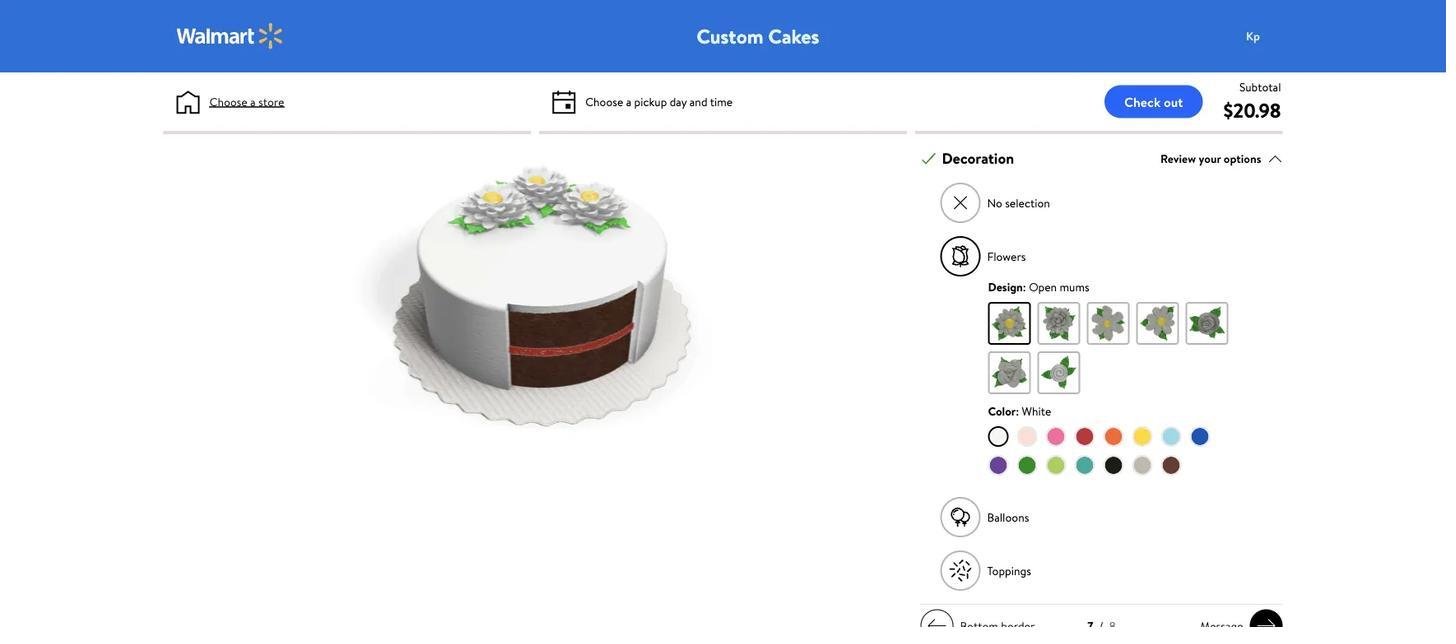 Task type: vqa. For each thing, say whether or not it's contained in the screenshot.
How
no



Task type: locate. For each thing, give the bounding box(es) containing it.
$20.98
[[1224, 96, 1281, 124]]

: left white
[[1016, 403, 1019, 419]]

1 horizontal spatial choose
[[585, 93, 623, 109]]

subtotal
[[1240, 79, 1281, 95]]

remove image
[[952, 194, 970, 212]]

a left store
[[250, 93, 256, 109]]

0 horizontal spatial :
[[1016, 403, 1019, 419]]

choose for choose a store
[[209, 93, 247, 109]]

1 a from the left
[[250, 93, 256, 109]]

choose
[[209, 93, 247, 109], [585, 93, 623, 109]]

0 vertical spatial :
[[1023, 279, 1026, 295]]

1 choose from the left
[[209, 93, 247, 109]]

no
[[987, 195, 1002, 211]]

a left pickup
[[626, 93, 632, 109]]

custom
[[697, 22, 764, 50]]

review your options link
[[1161, 147, 1283, 170]]

:
[[1023, 279, 1026, 295], [1016, 403, 1019, 419]]

2 a from the left
[[626, 93, 632, 109]]

: for color
[[1016, 403, 1019, 419]]

1 horizontal spatial icon for continue arrow image
[[1257, 616, 1276, 627]]

decoration
[[942, 148, 1014, 169]]

0 horizontal spatial icon for continue arrow image
[[927, 616, 947, 627]]

no selection
[[987, 195, 1050, 211]]

review your options
[[1161, 150, 1261, 166]]

ok image
[[922, 151, 936, 166]]

1 vertical spatial :
[[1016, 403, 1019, 419]]

choose for choose a pickup day and time
[[585, 93, 623, 109]]

choose a pickup day and time
[[585, 93, 733, 109]]

0 horizontal spatial choose
[[209, 93, 247, 109]]

options
[[1224, 150, 1261, 166]]

toppings
[[987, 563, 1031, 579]]

1 icon for continue arrow image from the left
[[927, 616, 947, 627]]

2 choose from the left
[[585, 93, 623, 109]]

: left the open
[[1023, 279, 1026, 295]]

choose left pickup
[[585, 93, 623, 109]]

flowers
[[987, 248, 1026, 264]]

review your options element
[[1161, 150, 1261, 167]]

check
[[1124, 93, 1161, 111]]

day
[[670, 93, 687, 109]]

0 horizontal spatial a
[[250, 93, 256, 109]]

choose left store
[[209, 93, 247, 109]]

icon for continue arrow image
[[927, 616, 947, 627], [1257, 616, 1276, 627]]

1 horizontal spatial :
[[1023, 279, 1026, 295]]

design
[[988, 279, 1023, 295]]

: for design
[[1023, 279, 1026, 295]]

mums
[[1060, 279, 1090, 295]]

1 horizontal spatial a
[[626, 93, 632, 109]]

out
[[1164, 93, 1183, 111]]

a
[[250, 93, 256, 109], [626, 93, 632, 109]]

balloons
[[987, 509, 1029, 525]]

your
[[1199, 150, 1221, 166]]



Task type: describe. For each thing, give the bounding box(es) containing it.
custom cakes
[[697, 22, 819, 50]]

pickup
[[634, 93, 667, 109]]

check out button
[[1105, 85, 1203, 118]]

a for pickup
[[626, 93, 632, 109]]

back to walmart.com image
[[177, 23, 284, 49]]

up arrow image
[[1268, 151, 1283, 166]]

design : open mums
[[988, 279, 1090, 295]]

choose a store link
[[209, 93, 284, 110]]

selection
[[1005, 195, 1050, 211]]

a for store
[[250, 93, 256, 109]]

store
[[258, 93, 284, 109]]

review
[[1161, 150, 1196, 166]]

white
[[1022, 403, 1051, 419]]

subtotal $20.98
[[1224, 79, 1281, 124]]

color : white
[[988, 403, 1051, 419]]

kp button
[[1237, 20, 1303, 53]]

kp
[[1246, 28, 1260, 44]]

check out
[[1124, 93, 1183, 111]]

and
[[690, 93, 708, 109]]

open
[[1029, 279, 1057, 295]]

choose a store
[[209, 93, 284, 109]]

2 icon for continue arrow image from the left
[[1257, 616, 1276, 627]]

cakes
[[768, 22, 819, 50]]

color
[[988, 403, 1016, 419]]

time
[[710, 93, 733, 109]]



